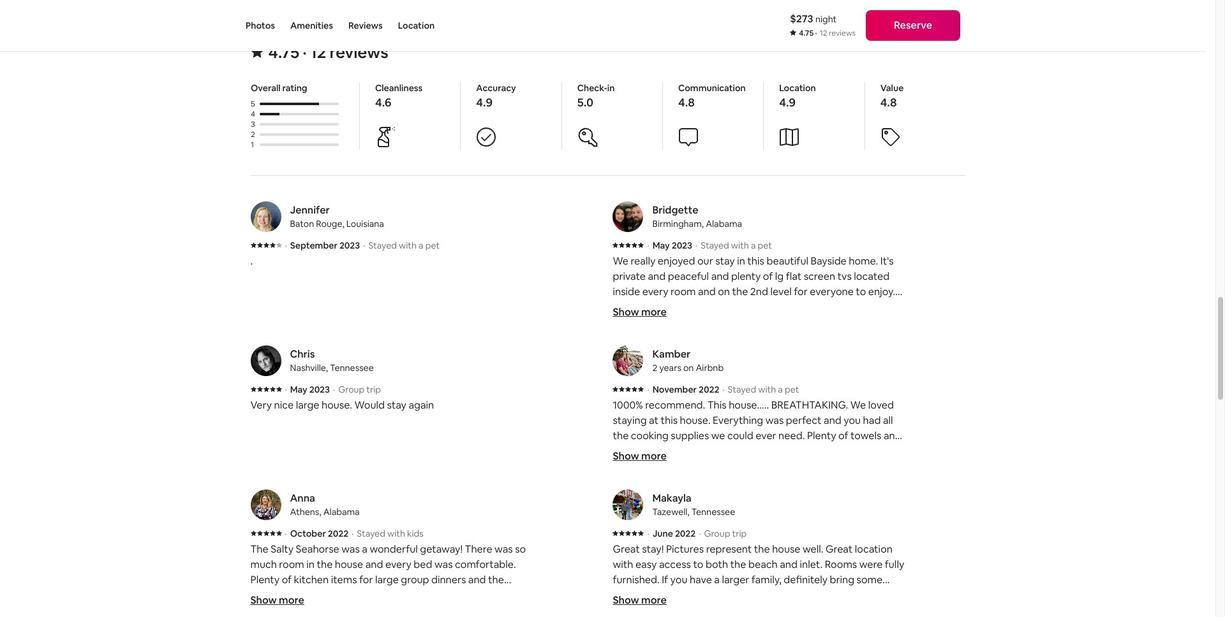 Task type: describe. For each thing, give the bounding box(es) containing it.
the right by
[[782, 589, 797, 602]]

tabs
[[748, 537, 768, 550]]

· down the birmingham,
[[696, 240, 698, 251]]

you up towels
[[844, 414, 861, 427]]

house down 'designed'
[[835, 316, 863, 329]]

· up really
[[647, 240, 649, 251]]

1 vertical spatial access
[[761, 604, 793, 618]]

0 vertical spatial as
[[684, 392, 695, 406]]

1 vertical spatial 4.75 · 12 reviews
[[268, 41, 388, 63]]

forward
[[653, 545, 690, 559]]

the up left
[[613, 429, 629, 443]]

pods
[[662, 552, 685, 565]]

further,
[[685, 582, 720, 596]]

with inside "great stay! pictures represent the house well. great location with easy access to both the beach and inlet. rooms were fully furnished. if you have a larger family, definitely bring some extra toiletries as recommended by the policy because items on the island are expensive and access to walmart is qui"
[[613, 558, 633, 572]]

0 horizontal spatial access
[[659, 558, 691, 572]]

accuracy 4.9
[[476, 82, 516, 110]]

show for we really enjoyed our stay in this beautiful bayside home. it's private and  peaceful and plenty of lg flat screen tvs located inside every room and on the 2nd level for everyone to enjoy. the showers are the most spacious and beautifully designed showers i have seen and now i need one for our house back home. ha!
[[613, 306, 639, 319]]

0 vertical spatial had
[[863, 414, 881, 427]]

no inside we really enjoyed our stay in this beautiful bayside home. it's private and  peaceful and plenty of lg flat screen tvs located inside every room and on the 2nd level for everyone to enjoy. the showers are the most spacious and beautifully designed showers i have seen and now i need one for our house back home. ha! the open concept floor plan and large windows allow for plenty of light to shine through; however, it makes you very visible while walking inside if neighbors are outside since there are no curtains as of yet. the beds are super comfortable and firm. there are plenty of outdoor chairs under the house and on back deck as well. we did not use the kitchen bc we only stayed for a short getaway and ate at pirates for bkfst and islanders for dinner. would recommend! the home also has tiny water hoses at both entrances for rinsing off sand. plenty of towels/linens/pillows! bring your own soap for clothes. we look forward to staying in this home again!
[[630, 392, 642, 406]]

very nice large house. would stay again
[[250, 399, 434, 412]]

september
[[290, 240, 338, 251]]

we down clothes.
[[613, 545, 628, 559]]

are down visible
[[613, 392, 628, 406]]

1 vertical spatial also
[[613, 537, 633, 550]]

show for great stay! pictures represent the house well. great location with easy access to both the beach and inlet. rooms were fully furnished. if you have a larger family, definitely bring some extra toiletries as recommended by the policy because items on the island are expensive and access to walmart is qui
[[613, 594, 639, 607]]

2022 for makayla
[[675, 528, 696, 540]]

we down left
[[613, 460, 628, 473]]

· june 2022 · group trip
[[647, 528, 747, 540]]

$273
[[790, 12, 813, 26]]

tennessee for chris
[[330, 362, 374, 374]]

anna
[[290, 492, 315, 505]]

2 vertical spatial at
[[780, 484, 790, 498]]

which
[[756, 445, 784, 458]]

1 horizontal spatial inside
[[708, 377, 736, 390]]

dinners
[[431, 574, 466, 587]]

bring down august
[[712, 475, 736, 489]]

we down washer
[[734, 552, 747, 565]]

house inside the salty seahorse was a wonderful getaway!  there was so much room in the house and every bed was comfortable. plenty of kitchen items for large group dinners and the location was amazing!!! we would have loved to extend our stay but that fees and airbnb system was not user friendl
[[335, 558, 363, 572]]

house up the 'bc'
[[731, 423, 760, 436]]

cleaning
[[631, 445, 671, 458]]

to up each
[[824, 506, 834, 519]]

shine
[[692, 362, 717, 375]]

tazewell,
[[652, 507, 690, 518]]

as inside "great stay! pictures represent the house well. great location with easy access to both the beach and inlet. rooms were fully furnished. if you have a larger family, definitely bring some extra toiletries as recommended by the policy because items on the island are expensive and access to walmart is qui"
[[683, 589, 693, 602]]

0 vertical spatial inside
[[613, 285, 640, 299]]

years
[[659, 362, 681, 374]]

cleanliness 4.6
[[375, 82, 422, 110]]

for right one
[[801, 316, 815, 329]]

enjoyed
[[658, 254, 695, 268]]

location 4.9
[[779, 82, 816, 110]]

1000%
[[613, 399, 643, 412]]

soap inside the 1000% recommend. this house….. breathtaking. we loved staying at this house. everything was perfect and you had all the cooking supplies we could ever need. plenty of towels and left cleaning supplies available which helped with all the sand. we will be back in august with our extended family. we loved it so much we had to bring them with us!! haha they provided small soap bottles but if you have a lot of people bring your own. also we weren't used to having so many bathrooms so remember to bring for each bathroom. also bring some dish washer tabs and laundry detergent. they had 3 tide pods there but we did a ton of laundry. comfy beach chairs, floats, and even a cooler under the house. look no further, you want this house!!!
[[709, 491, 732, 504]]

bring
[[767, 515, 791, 528]]

2023 for jennifer
[[339, 240, 360, 251]]

bridgette image
[[613, 202, 644, 232]]

now
[[728, 316, 748, 329]]

on inside "great stay! pictures represent the house well. great location with easy access to both the beach and inlet. rooms were fully furnished. if you have a larger family, definitely bring some extra toiletries as recommended by the policy because items on the island are expensive and access to walmart is qui"
[[613, 604, 625, 618]]

0 vertical spatial loved
[[868, 399, 894, 412]]

alabama for anna
[[323, 507, 360, 518]]

chairs
[[654, 423, 681, 436]]

that
[[291, 604, 310, 618]]

also
[[662, 484, 681, 498]]

at inside the 1000% recommend. this house….. breathtaking. we loved staying at this house. everything was perfect and you had all the cooking supplies we could ever need. plenty of towels and left cleaning supplies available which helped with all the sand. we will be back in august with our extended family. we loved it so much we had to bring them with us!! haha they provided small soap bottles but if you have a lot of people bring your own. also we weren't used to having so many bathrooms so remember to bring for each bathroom. also bring some dish washer tabs and laundry detergent. they had 3 tide pods there but we did a ton of laundry. comfy beach chairs, floats, and even a cooler under the house. look no further, you want this house!!!
[[649, 414, 659, 427]]

having
[[837, 506, 867, 519]]

the inside the salty seahorse was a wonderful getaway!  there was so much room in the house and every bed was comfortable. plenty of kitchen items for large group dinners and the location was amazing!!! we would have loved to extend our stay but that fees and airbnb system was not user friendl
[[250, 543, 268, 556]]

of right lot
[[863, 491, 873, 504]]

2 vertical spatial plenty
[[856, 408, 886, 421]]

to down · june 2022 · group trip
[[692, 545, 703, 559]]

communication
[[678, 82, 745, 94]]

0 horizontal spatial house.
[[322, 399, 352, 412]]

great stay! pictures represent the house well. great location with easy access to both the beach and inlet. rooms were fully furnished. if you have a larger family, definitely bring some extra toiletries as recommended by the policy because items on the island are expensive and access to walmart is qui
[[613, 543, 904, 618]]

pet for jennifer
[[425, 240, 440, 251]]

we down since
[[850, 399, 866, 412]]

1 horizontal spatial had
[[679, 475, 697, 489]]

are up chairs on the bottom of the page
[[659, 408, 674, 421]]

of down open
[[645, 362, 655, 375]]

every inside the salty seahorse was a wonderful getaway!  there was so much room in the house and every bed was comfortable. plenty of kitchen items for large group dinners and the location was amazing!!! we would have loved to extend our stay but that fees and airbnb system was not user friendl
[[385, 558, 411, 572]]

would
[[378, 589, 406, 602]]

are inside "great stay! pictures represent the house well. great location with easy access to both the beach and inlet. rooms were fully furnished. if you have a larger family, definitely bring some extra toiletries as recommended by the policy because items on the island are expensive and access to walmart is qui"
[[674, 604, 689, 618]]

1 vertical spatial at
[[693, 454, 702, 467]]

comfortable.
[[455, 558, 516, 572]]

· may 2023 · group trip
[[285, 384, 381, 396]]

stayed for bridgette
[[701, 240, 729, 251]]

2 horizontal spatial back
[[865, 316, 888, 329]]

seen
[[683, 316, 706, 329]]

house!!!
[[786, 582, 822, 596]]

island
[[645, 604, 672, 618]]

neighbors
[[746, 377, 793, 390]]

them
[[739, 475, 764, 489]]

2 i from the left
[[750, 316, 752, 329]]

we down short
[[854, 460, 870, 473]]

items inside the salty seahorse was a wonderful getaway!  there was so much room in the house and every bed was comfortable. plenty of kitchen items for large group dinners and the location was amazing!!! we would have loved to extend our stay but that fees and airbnb system was not user friendl
[[331, 574, 357, 587]]

louisiana
[[346, 218, 384, 230]]

1 vertical spatial as
[[847, 423, 857, 436]]

· up this
[[723, 384, 725, 396]]

user
[[464, 604, 484, 618]]

show more button for great stay! pictures represent the house well. great location with easy access to both the beach and inlet. rooms were fully furnished. if you have a larger family, definitely bring some extra toiletries as recommended by the policy because items on the island are expensive and access to walmart is qui
[[613, 593, 667, 609]]

not inside the salty seahorse was a wonderful getaway!  there was so much room in the house and every bed was comfortable. plenty of kitchen items for large group dinners and the location was amazing!!! we would have loved to extend our stay but that fees and airbnb system was not user friendl
[[445, 604, 461, 618]]

your inside the 1000% recommend. this house….. breathtaking. we loved staying at this house. everything was perfect and you had all the cooking supplies we could ever need. plenty of towels and left cleaning supplies available which helped with all the sand. we will be back in august with our extended family. we loved it so much we had to bring them with us!! haha they provided small soap bottles but if you have a lot of people bring your own. also we weren't used to having so many bathrooms so remember to bring for each bathroom. also bring some dish washer tabs and laundry detergent. they had 3 tide pods there but we did a ton of laundry. comfy beach chairs, floats, and even a cooler under the house. look no further, you want this house!!!
[[675, 506, 696, 519]]

you down floats,
[[722, 582, 739, 596]]

own.
[[698, 506, 720, 519]]

have inside "great stay! pictures represent the house well. great location with easy access to both the beach and inlet. rooms were fully furnished. if you have a larger family, definitely bring some extra toiletries as recommended by the policy because items on the island are expensive and access to walmart is qui"
[[690, 574, 712, 587]]

was down · october 2022 · stayed with kids
[[342, 543, 360, 556]]

· may 2023 · stayed with a pet
[[647, 240, 772, 251]]

1 horizontal spatial also
[[723, 506, 743, 519]]

1000% recommend. this house….. breathtaking. we loved staying at this house. everything was perfect and you had all the cooking supplies we could ever need. plenty of towels and left cleaning supplies available which helped with all the sand. we will be back in august with our extended family. we loved it so much we had to bring them with us!! haha they provided small soap bottles but if you have a lot of people bring your own. also we weren't used to having so many bathrooms so remember to bring for each bathroom. also bring some dish washer tabs and laundry detergent. they had 3 tide pods there but we did a ton of laundry. comfy beach chairs, floats, and even a cooler under the house. look no further, you want this house!!!
[[613, 399, 903, 596]]

recommended
[[696, 589, 766, 602]]

stay inside we really enjoyed our stay in this beautiful bayside home. it's private and  peaceful and plenty of lg flat screen tvs located inside every room and on the 2nd level for everyone to enjoy. the showers are the most spacious and beautifully designed showers i have seen and now i need one for our house back home. ha! the open concept floor plan and large windows allow for plenty of light to shine through; however, it makes you very visible while walking inside if neighbors are outside since there are no curtains as of yet. the beds are super comfortable and firm. there are plenty of outdoor chairs under the house and on back deck as well. we did not use the kitchen bc we only stayed for a short getaway and ate at pirates for bkfst and islanders for dinner. would recommend! the home also has tiny water hoses at both entrances for rinsing off sand. plenty of towels/linens/pillows! bring your own soap for clothes. we look forward to staying in this home again!
[[715, 254, 735, 268]]

if inside the 1000% recommend. this house….. breathtaking. we loved staying at this house. everything was perfect and you had all the cooking supplies we could ever need. plenty of towels and left cleaning supplies available which helped with all the sand. we will be back in august with our extended family. we loved it so much we had to bring them with us!! haha they provided small soap bottles but if you have a lot of people bring your own. also we weren't used to having so many bathrooms so remember to bring for each bathroom. also bring some dish washer tabs and laundry detergent. they had 3 tide pods there but we did a ton of laundry. comfy beach chairs, floats, and even a cooler under the house. look no further, you want this house!!!
[[788, 491, 794, 504]]

pet for kamber
[[785, 384, 799, 396]]

location for location 4.9
[[779, 82, 816, 94]]

even
[[762, 567, 784, 581]]

provided
[[638, 491, 680, 504]]

1 vertical spatial home.
[[613, 331, 642, 344]]

· up "very nice large house. would stay again"
[[333, 384, 335, 396]]

0 horizontal spatial had
[[613, 552, 631, 565]]

this left ton
[[751, 545, 768, 559]]

0 vertical spatial supplies
[[671, 429, 709, 443]]

1 vertical spatial loved
[[872, 460, 898, 473]]

while
[[644, 377, 668, 390]]

dish
[[690, 537, 710, 550]]

of down off
[[652, 515, 662, 528]]

open
[[633, 346, 657, 360]]

2 inside kamber 2 years on airbnb
[[652, 362, 657, 374]]

there inside the salty seahorse was a wonderful getaway!  there was so much room in the house and every bed was comfortable. plenty of kitchen items for large group dinners and the location was amazing!!! we would have loved to extend our stay but that fees and airbnb system was not user friendl
[[465, 543, 492, 556]]

for down short
[[845, 454, 858, 467]]

because
[[830, 589, 869, 602]]

people
[[613, 506, 646, 519]]

group for chris
[[338, 384, 364, 396]]

large inside the salty seahorse was a wonderful getaway!  there was so much room in the house and every bed was comfortable. plenty of kitchen items for large group dinners and the location was amazing!!! we would have loved to extend our stay but that fees and airbnb system was not user friendl
[[375, 574, 399, 587]]

the down private
[[613, 300, 631, 314]]

2nd
[[750, 285, 768, 299]]

pet for bridgette
[[758, 240, 772, 251]]

we up private
[[613, 254, 628, 268]]

perfect
[[786, 414, 822, 427]]

of left lg
[[763, 270, 773, 283]]

tvs
[[838, 270, 852, 283]]

· down $273 night
[[815, 28, 817, 38]]

private
[[613, 270, 646, 283]]

we inside we really enjoyed our stay in this beautiful bayside home. it's private and  peaceful and plenty of lg flat screen tvs located inside every room and on the 2nd level for everyone to enjoy. the showers are the most spacious and beautifully designed showers i have seen and now i need one for our house back home. ha! the open concept floor plan and large windows allow for plenty of light to shine through; however, it makes you very visible while walking inside if neighbors are outside since there are no curtains as of yet. the beds are super comfortable and firm. there are plenty of outdoor chairs under the house and on back deck as well. we did not use the kitchen bc we only stayed for a short getaway and ate at pirates for bkfst and islanders for dinner. would recommend! the home also has tiny water hoses at both entrances for rinsing off sand. plenty of towels/linens/pillows! bring your own soap for clothes. we look forward to staying in this home again!
[[754, 438, 768, 452]]

for down the 'bc'
[[739, 454, 752, 467]]

check-
[[577, 82, 607, 94]]

4.9 for accuracy 4.9
[[476, 95, 492, 110]]

stay!
[[642, 543, 664, 556]]

· down amenities
[[303, 41, 307, 63]]

we up available
[[711, 429, 725, 443]]

the down towels
[[856, 445, 872, 458]]

beach inside "great stay! pictures represent the house well. great location with easy access to both the beach and inlet. rooms were fully furnished. if you have a larger family, definitely bring some extra toiletries as recommended by the policy because items on the island are expensive and access to walmart is qui"
[[748, 558, 778, 572]]

1 horizontal spatial reviews
[[829, 28, 856, 38]]

location for location
[[398, 20, 435, 31]]

of left the "yet."
[[697, 392, 707, 406]]

value 4.8
[[880, 82, 903, 110]]

some inside "great stay! pictures represent the house well. great location with easy access to both the beach and inlet. rooms were fully furnished. if you have a larger family, definitely bring some extra toiletries as recommended by the policy because items on the island are expensive and access to walmart is qui"
[[857, 574, 883, 587]]

the up because
[[856, 567, 872, 581]]

1 vertical spatial supplies
[[673, 445, 711, 458]]

· down "anna athens, alabama"
[[352, 528, 354, 540]]

represent
[[706, 543, 752, 556]]

to down located at the right
[[856, 285, 866, 299]]

so down will
[[622, 475, 632, 489]]

staying inside the 1000% recommend. this house….. breathtaking. we loved staying at this house. everything was perfect and you had all the cooking supplies we could ever need. plenty of towels and left cleaning supplies available which helped with all the sand. we will be back in august with our extended family. we loved it so much we had to bring them with us!! haha they provided small soap bottles but if you have a lot of people bring your own. also we weren't used to having so many bathrooms so remember to bring for each bathroom. also bring some dish washer tabs and laundry detergent. they had 3 tide pods there but we did a ton of laundry. comfy beach chairs, floats, and even a cooler under the house. look no further, you want this house!!!
[[613, 414, 647, 427]]

plan
[[726, 346, 746, 360]]

we down outdoor
[[613, 438, 628, 452]]

to up walking
[[680, 362, 690, 375]]

to down policy
[[795, 604, 805, 618]]

the up outdoor
[[613, 408, 631, 421]]

· up salty
[[285, 528, 287, 540]]

very
[[866, 362, 887, 375]]

to inside the salty seahorse was a wonderful getaway!  there was so much room in the house and every bed was comfortable. plenty of kitchen items for large group dinners and the location was amazing!!! we would have loved to extend our stay but that fees and airbnb system was not user friendl
[[461, 589, 471, 602]]

to down pictures
[[693, 558, 703, 572]]

however,
[[761, 362, 803, 375]]

so up bathroom.
[[870, 506, 881, 519]]

we down "bottles" in the right of the page
[[745, 506, 759, 519]]

kitchen inside we really enjoyed our stay in this beautiful bayside home. it's private and  peaceful and plenty of lg flat screen tvs located inside every room and on the 2nd level for everyone to enjoy. the showers are the most spacious and beautifully designed showers i have seen and now i need one for our house back home. ha! the open concept floor plan and large windows allow for plenty of light to shine through; however, it makes you very visible while walking inside if neighbors are outside since there are no curtains as of yet. the beds are super comfortable and firm. there are plenty of outdoor chairs under the house and on back deck as well. we did not use the kitchen bc we only stayed for a short getaway and ate at pirates for bkfst and islanders for dinner. would recommend! the home also has tiny water hoses at both entrances for rinsing off sand. plenty of towels/linens/pillows! bring your own soap for clothes. we look forward to staying in this home again!
[[703, 438, 738, 452]]

the left open
[[613, 346, 631, 360]]

water
[[721, 484, 748, 498]]

of right ton
[[793, 552, 803, 565]]

the up seen
[[692, 300, 707, 314]]

0 vertical spatial 3
[[250, 119, 255, 129]]

overall
[[250, 82, 280, 94]]

under inside we really enjoyed our stay in this beautiful bayside home. it's private and  peaceful and plenty of lg flat screen tvs located inside every room and on the 2nd level for everyone to enjoy. the showers are the most spacious and beautifully designed showers i have seen and now i need one for our house back home. ha! the open concept floor plan and large windows allow for plenty of light to shine through; however, it makes you very visible while walking inside if neighbors are outside since there are no curtains as of yet. the beds are super comfortable and firm. there are plenty of outdoor chairs under the house and on back deck as well. we did not use the kitchen bc we only stayed for a short getaway and ate at pirates for bkfst and islanders for dinner. would recommend! the home also has tiny water hoses at both entrances for rinsing off sand. plenty of towels/linens/pillows! bring your own soap for clothes. we look forward to staying in this home again!
[[684, 423, 711, 436]]

1 vertical spatial showers
[[613, 316, 652, 329]]

the up larger
[[730, 558, 746, 572]]

show more for the salty seahorse was a wonderful getaway!  there was so much room in the house and every bed was comfortable. plenty of kitchen items for large group dinners and the location was amazing!!! we would have loved to extend our stay but that fees and airbnb system was not user friendl
[[250, 594, 304, 607]]

0 horizontal spatial 12
[[310, 41, 326, 63]]

to up tabs
[[760, 521, 770, 535]]

bring down weren't on the bottom right
[[772, 521, 797, 535]]

for up the very
[[864, 346, 877, 360]]

floor
[[701, 346, 723, 360]]

the salty seahorse was a wonderful getaway!  there was so much room in the house and every bed was comfortable. plenty of kitchen items for large group dinners and the location was amazing!!! we would have loved to extend our stay but that fees and airbnb system was not user friendl
[[250, 543, 535, 618]]

this down even
[[767, 582, 784, 596]]

own
[[816, 515, 836, 528]]

0 horizontal spatial home
[[633, 484, 660, 498]]

are up breathtaking.
[[796, 377, 811, 390]]

birmingham,
[[652, 218, 704, 230]]

are up deck
[[839, 408, 854, 421]]

for up detergent.
[[864, 515, 877, 528]]

for down flat
[[794, 285, 808, 299]]

location inside "great stay! pictures represent the house well. great location with easy access to both the beach and inlet. rooms were fully furnished. if you have a larger family, definitely bring some extra toiletries as recommended by the policy because items on the island are expensive and access to walmart is qui"
[[855, 543, 893, 556]]

jennifer
[[290, 203, 330, 217]]

kids
[[407, 528, 424, 540]]

visible
[[613, 377, 642, 390]]

· up nice
[[285, 384, 287, 396]]

stayed for anna
[[357, 528, 385, 540]]

the up extend
[[488, 574, 504, 587]]

available
[[714, 445, 754, 458]]

· september 2023 · stayed with a pet
[[285, 240, 440, 251]]

to right has at right bottom
[[699, 475, 709, 489]]

haha
[[806, 475, 830, 489]]

list containing jennifer
[[245, 202, 970, 618]]

back inside the 1000% recommend. this house….. breathtaking. we loved staying at this house. everything was perfect and you had all the cooking supplies we could ever need. plenty of towels and left cleaning supplies available which helped with all the sand. we will be back in august with our extended family. we loved it so much we had to bring them with us!! haha they provided small soap bottles but if you have a lot of people bring your own. also we weren't used to having so many bathrooms so remember to bring for each bathroom. also bring some dish washer tabs and laundry detergent. they had 3 tide pods there but we did a ton of laundry. comfy beach chairs, floats, and even a cooler under the house. look no further, you want this house!!!
[[662, 460, 685, 473]]

the left 2nd
[[732, 285, 748, 299]]

screen
[[804, 270, 835, 283]]

4
[[250, 109, 255, 119]]

yet.
[[709, 392, 727, 406]]

through;
[[719, 362, 759, 375]]

the up the "rinsing"
[[613, 484, 631, 498]]

1 vertical spatial home
[[770, 545, 798, 559]]

you inside "great stay! pictures represent the house well. great location with easy access to both the beach and inlet. rooms were fully furnished. if you have a larger family, definitely bring some extra toiletries as recommended by the policy because items on the island are expensive and access to walmart is qui"
[[670, 574, 688, 587]]

chris nashville, tennessee
[[290, 348, 374, 374]]

0 vertical spatial 12
[[820, 28, 827, 38]]

0 horizontal spatial plenty
[[613, 362, 643, 375]]

there inside we really enjoyed our stay in this beautiful bayside home. it's private and  peaceful and plenty of lg flat screen tvs located inside every room and on the 2nd level for everyone to enjoy. the showers are the most spacious and beautifully designed showers i have seen and now i need one for our house back home. ha! the open concept floor plan and large windows allow for plenty of light to shine through; however, it makes you very visible while walking inside if neighbors are outside since there are no curtains as of yet. the beds are super comfortable and firm. there are plenty of outdoor chairs under the house and on back deck as well. we did not use the kitchen bc we only stayed for a short getaway and ate at pirates for bkfst and islanders for dinner. would recommend! the home also has tiny water hoses at both entrances for rinsing off sand. plenty of towels/linens/pillows! bring your own soap for clothes. we look forward to staying in this home again!
[[877, 377, 902, 390]]

more for great stay! pictures represent the house well. great location with easy access to both the beach and inlet. rooms were fully furnished. if you have a larger family, definitely bring some extra toiletries as recommended by the policy because items on the island are expensive and access to walmart is qui
[[641, 594, 667, 607]]

will
[[631, 460, 646, 473]]

hoses
[[751, 484, 778, 498]]

1 horizontal spatial home.
[[849, 254, 878, 268]]

1 horizontal spatial 4.75
[[799, 28, 814, 38]]

it inside the 1000% recommend. this house….. breathtaking. we loved staying at this house. everything was perfect and you had all the cooking supplies we could ever need. plenty of towels and left cleaning supplies available which helped with all the sand. we will be back in august with our extended family. we loved it so much we had to bring them with us!! haha they provided small soap bottles but if you have a lot of people bring your own. also we weren't used to having so many bathrooms so remember to bring for each bathroom. also bring some dish washer tabs and laundry detergent. they had 3 tide pods there but we did a ton of laundry. comfy beach chairs, floats, and even a cooler under the house. look no further, you want this house!!!
[[613, 475, 619, 489]]

left
[[613, 445, 629, 458]]

0 vertical spatial they
[[613, 491, 636, 504]]

bring up tide on the bottom of page
[[635, 537, 660, 550]]

1 vertical spatial but
[[715, 552, 731, 565]]

on up most
[[718, 285, 730, 299]]

towels
[[851, 429, 881, 443]]

· right visible
[[647, 384, 649, 396]]

show more button for 1000% recommend. this house….. breathtaking. we loved staying at this house. everything was perfect and you had all the cooking supplies we could ever need. plenty of towels and left cleaning supplies available which helped with all the sand. we will be back in august with our extended family. we loved it so much we had to bring them with us!! haha
[[613, 449, 667, 464]]

extend
[[473, 589, 507, 602]]

it's
[[880, 254, 894, 268]]

1 vertical spatial large
[[296, 399, 319, 412]]

getaway!
[[420, 543, 463, 556]]

show for 1000% recommend. this house….. breathtaking. we loved staying at this house. everything was perfect and you had all the cooking supplies we could ever need. plenty of towels and left cleaning supplies available which helped with all the sand. we will be back in august with our extended family. we loved it so much we had to bring them with us!! haha
[[613, 450, 639, 463]]

alabama for bridgette
[[706, 218, 742, 230]]

of up the dinner.
[[888, 408, 898, 421]]

show more button for we really enjoyed our stay in this beautiful bayside home. it's private and  peaceful and plenty of lg flat screen tvs located inside every room and on the 2nd level for everyone to enjoy. the showers are the most spacious and beautifully designed showers i have seen and now i need one for our house back home. ha!
[[613, 305, 667, 320]]

1 vertical spatial stay
[[387, 399, 406, 412]]

bring down provided
[[648, 506, 673, 519]]

under inside the 1000% recommend. this house….. breathtaking. we loved staying at this house. everything was perfect and you had all the cooking supplies we could ever need. plenty of towels and left cleaning supplies available which helped with all the sand. we will be back in august with our extended family. we loved it so much we had to bring them with us!! haha they provided small soap bottles but if you have a lot of people bring your own. also we weren't used to having so many bathrooms so remember to bring for each bathroom. also bring some dish washer tabs and laundry detergent. they had 3 tide pods there but we did a ton of laundry. comfy beach chairs, floats, and even a cooler under the house. look no further, you want this house!!!
[[826, 567, 854, 581]]

our down beautifully
[[817, 316, 833, 329]]

have inside the 1000% recommend. this house….. breathtaking. we loved staying at this house. everything was perfect and you had all the cooking supplies we could ever need. plenty of towels and left cleaning supplies available which helped with all the sand. we will be back in august with our extended family. we loved it so much we had to bring them with us!! haha they provided small soap bottles but if you have a lot of people bring your own. also we weren't used to having so many bathrooms so remember to bring for each bathroom. also bring some dish washer tabs and laundry detergent. they had 3 tide pods there but we did a ton of laundry. comfy beach chairs, floats, and even a cooler under the house. look no further, you want this house!!!
[[816, 491, 838, 504]]

a inside the salty seahorse was a wonderful getaway!  there was so much room in the house and every bed was comfortable. plenty of kitchen items for large group dinners and the location was amazing!!! we would have loved to extend our stay but that fees and airbnb system was not user friendl
[[362, 543, 368, 556]]

· left "june"
[[647, 528, 649, 540]]

room inside we really enjoyed our stay in this beautiful bayside home. it's private and  peaceful and plenty of lg flat screen tvs located inside every room and on the 2nd level for everyone to enjoy. the showers are the most spacious and beautifully designed showers i have seen and now i need one for our house back home. ha! the open concept floor plan and large windows allow for plenty of light to shine through; however, it makes you very visible while walking inside if neighbors are outside since there are no curtains as of yet. the beds are super comfortable and firm. there are plenty of outdoor chairs under the house and on back deck as well. we did not use the kitchen bc we only stayed for a short getaway and ate at pirates for bkfst and islanders for dinner. would recommend! the home also has tiny water hoses at both entrances for rinsing off sand. plenty of towels/linens/pillows! bring your own soap for clothes. we look forward to staying in this home again!
[[671, 285, 696, 299]]

we up makayla
[[663, 475, 677, 489]]

kamber 2 years on airbnb
[[652, 348, 724, 374]]

beach inside the 1000% recommend. this house….. breathtaking. we loved staying at this house. everything was perfect and you had all the cooking supplies we could ever need. plenty of towels and left cleaning supplies available which helped with all the sand. we will be back in august with our extended family. we loved it so much we had to bring them with us!! haha they provided small soap bottles but if you have a lot of people bring your own. also we weren't used to having so many bathrooms so remember to bring for each bathroom. also bring some dish washer tabs and laundry detergent. they had 3 tide pods there but we did a ton of laundry. comfy beach chairs, floats, and even a cooler under the house. look no further, you want this house!!!
[[647, 567, 676, 581]]

flat
[[786, 270, 802, 283]]

0 horizontal spatial reviews
[[330, 41, 388, 63]]

1 horizontal spatial house.
[[613, 582, 644, 596]]

communication 4.8
[[678, 82, 745, 110]]

show for the salty seahorse was a wonderful getaway!  there was so much room in the house and every bed was comfortable. plenty of kitchen items for large group dinners and the location was amazing!!! we would have loved to extend our stay but that fees and airbnb system was not user friendl
[[250, 594, 277, 607]]

loved inside the salty seahorse was a wonderful getaway!  there was so much room in the house and every bed was comfortable. plenty of kitchen items for large group dinners and the location was amazing!!! we would have loved to extend our stay but that fees and airbnb system was not user friendl
[[433, 589, 459, 602]]

everything
[[713, 414, 763, 427]]

2022 for kamber
[[699, 384, 719, 396]]

on up only
[[782, 423, 794, 436]]

not inside we really enjoyed our stay in this beautiful bayside home. it's private and  peaceful and plenty of lg flat screen tvs located inside every room and on the 2nd level for everyone to enjoy. the showers are the most spacious and beautifully designed showers i have seen and now i need one for our house back home. ha! the open concept floor plan and large windows allow for plenty of light to shine through; however, it makes you very visible while walking inside if neighbors are outside since there are no curtains as of yet. the beds are super comfortable and firm. there are plenty of outdoor chairs under the house and on back deck as well. we did not use the kitchen bc we only stayed for a short getaway and ate at pirates for bkfst and islanders for dinner. would recommend! the home also has tiny water hoses at both entrances for rinsing off sand. plenty of towels/linens/pillows! bring your own soap for clothes. we look forward to staying in this home again!
[[648, 438, 664, 452]]

your inside we really enjoyed our stay in this beautiful bayside home. it's private and  peaceful and plenty of lg flat screen tvs located inside every room and on the 2nd level for everyone to enjoy. the showers are the most spacious and beautifully designed showers i have seen and now i need one for our house back home. ha! the open concept floor plan and large windows allow for plenty of light to shine through; however, it makes you very visible while walking inside if neighbors are outside since there are no curtains as of yet. the beds are super comfortable and firm. there are plenty of outdoor chairs under the house and on back deck as well. we did not use the kitchen bc we only stayed for a short getaway and ate at pirates for bkfst and islanders for dinner. would recommend! the home also has tiny water hoses at both entrances for rinsing off sand. plenty of towels/linens/pillows! bring your own soap for clothes. we look forward to staying in this home again!
[[793, 515, 814, 528]]

beautifully
[[799, 300, 849, 314]]

are up seen
[[674, 300, 689, 314]]

beds
[[633, 408, 656, 421]]

if inside we really enjoyed our stay in this beautiful bayside home. it's private and  peaceful and plenty of lg flat screen tvs located inside every room and on the 2nd level for everyone to enjoy. the showers are the most spacious and beautifully designed showers i have seen and now i need one for our house back home. ha! the open concept floor plan and large windows allow for plenty of light to shine through; however, it makes you very visible while walking inside if neighbors are outside since there are no curtains as of yet. the beds are super comfortable and firm. there are plenty of outdoor chairs under the house and on back deck as well. we did not use the kitchen bc we only stayed for a short getaway and ate at pirates for bkfst and islanders for dinner. would recommend! the home also has tiny water hoses at both entrances for rinsing off sand. plenty of towels/linens/pillows! bring your own soap for clothes. we look forward to staying in this home again!
[[738, 377, 744, 390]]

this up 2nd
[[747, 254, 764, 268]]

· up pictures
[[699, 528, 701, 540]]

1 vertical spatial all
[[844, 445, 854, 458]]



Task type: locate. For each thing, give the bounding box(es) containing it.
by
[[768, 589, 779, 602]]

may for chris
[[290, 384, 307, 396]]

stayed
[[792, 438, 824, 452]]

family,
[[752, 574, 782, 587]]

1 horizontal spatial group
[[704, 528, 730, 540]]

you down allow at right bottom
[[847, 362, 864, 375]]

2 down the 4
[[250, 129, 255, 140]]

1 horizontal spatial 4.75 · 12 reviews
[[799, 28, 856, 38]]

4.9
[[476, 95, 492, 110], [779, 95, 795, 110]]

stayed for kamber
[[728, 384, 756, 396]]

.
[[250, 254, 253, 268]]

soap inside we really enjoyed our stay in this beautiful bayside home. it's private and  peaceful and plenty of lg flat screen tvs located inside every room and on the 2nd level for everyone to enjoy. the showers are the most spacious and beautifully designed showers i have seen and now i need one for our house back home. ha! the open concept floor plan and large windows allow for plenty of light to shine through; however, it makes you very visible while walking inside if neighbors are outside since there are no curtains as of yet. the beds are super comfortable and firm. there are plenty of outdoor chairs under the house and on back deck as well. we did not use the kitchen bc we only stayed for a short getaway and ate at pirates for bkfst and islanders for dinner. would recommend! the home also has tiny water hoses at both entrances for rinsing off sand. plenty of towels/linens/pillows! bring your own soap for clothes. we look forward to staying in this home again!
[[839, 515, 861, 528]]

designed
[[851, 300, 894, 314]]

4.6
[[375, 95, 391, 110]]

0 vertical spatial 4.75
[[799, 28, 814, 38]]

staying up floats,
[[705, 545, 739, 559]]

· november 2022 · stayed with a pet
[[647, 384, 799, 396]]

0 horizontal spatial well.
[[803, 543, 823, 556]]

back up the stayed
[[796, 423, 819, 436]]

did inside the 1000% recommend. this house….. breathtaking. we loved staying at this house. everything was perfect and you had all the cooking supplies we could ever need. plenty of towels and left cleaning supplies available which helped with all the sand. we will be back in august with our extended family. we loved it so much we had to bring them with us!! haha they provided small soap bottles but if you have a lot of people bring your own. also we weren't used to having so many bathrooms so remember to bring for each bathroom. also bring some dish washer tabs and laundry detergent. they had 3 tide pods there but we did a ton of laundry. comfy beach chairs, floats, and even a cooler under the house. look no further, you want this house!!!
[[750, 552, 765, 565]]

was right system
[[425, 604, 443, 618]]

2023 for chris
[[309, 384, 330, 396]]

house inside "great stay! pictures represent the house well. great location with easy access to both the beach and inlet. rooms were fully furnished. if you have a larger family, definitely bring some extra toiletries as recommended by the policy because items on the island are expensive and access to walmart is qui"
[[772, 543, 801, 556]]

deck
[[821, 423, 844, 436]]

12 down night
[[820, 28, 827, 38]]

all up family.
[[844, 445, 854, 458]]

stayed for jennifer
[[368, 240, 397, 251]]

soap up own.
[[709, 491, 732, 504]]

at right ate
[[693, 454, 702, 467]]

family.
[[822, 460, 852, 473]]

show more for we really enjoyed our stay in this beautiful bayside home. it's private and  peaceful and plenty of lg flat screen tvs located inside every room and on the 2nd level for everyone to enjoy. the showers are the most spacious and beautifully designed showers i have seen and now i need one for our house back home. ha!
[[613, 306, 667, 319]]

with
[[399, 240, 417, 251], [731, 240, 749, 251], [758, 384, 776, 396], [821, 445, 841, 458], [734, 460, 754, 473], [766, 475, 786, 489], [387, 528, 405, 540], [613, 558, 633, 572]]

beach
[[748, 558, 778, 572], [647, 567, 676, 581]]

0 horizontal spatial kitchen
[[294, 574, 329, 587]]

breathtaking.
[[771, 399, 848, 412]]

for right lot
[[866, 484, 879, 498]]

rooms
[[825, 558, 857, 572]]

1 horizontal spatial large
[[375, 574, 399, 587]]

1 horizontal spatial there
[[877, 377, 902, 390]]

0 vertical spatial may
[[653, 240, 670, 251]]

2022 for anna
[[328, 528, 348, 540]]

items inside "great stay! pictures represent the house well. great location with easy access to both the beach and inlet. rooms were fully furnished. if you have a larger family, definitely bring some extra toiletries as recommended by the policy because items on the island are expensive and access to walmart is qui"
[[872, 589, 898, 602]]

1 horizontal spatial back
[[796, 423, 819, 436]]

0 vertical spatial would
[[355, 399, 385, 412]]

kitchen inside the salty seahorse was a wonderful getaway!  there was so much room in the house and every bed was comfortable. plenty of kitchen items for large group dinners and the location was amazing!!! we would have loved to extend our stay but that fees and airbnb system was not user friendl
[[294, 574, 329, 587]]

of inside the salty seahorse was a wonderful getaway!  there was so much room in the house and every bed was comfortable. plenty of kitchen items for large group dinners and the location was amazing!!! we would have loved to extend our stay but that fees and airbnb system was not user friendl
[[282, 574, 292, 587]]

has
[[683, 484, 699, 498]]

4.8 for communication 4.8
[[678, 95, 694, 110]]

as down chairs,
[[683, 589, 693, 602]]

0 horizontal spatial much
[[250, 558, 277, 572]]

0 horizontal spatial they
[[613, 491, 636, 504]]

show more for great stay! pictures represent the house well. great location with easy access to both the beach and inlet. rooms were fully furnished. if you have a larger family, definitely bring some extra toiletries as recommended by the policy because items on the island are expensive and access to walmart is qui
[[613, 594, 667, 607]]

everyone
[[810, 285, 854, 299]]

your down small at the right of page
[[675, 506, 696, 519]]

in inside check-in 5.0
[[607, 82, 614, 94]]

but up weren't on the bottom right
[[770, 491, 786, 504]]

the left salty
[[250, 543, 268, 556]]

you right if
[[670, 574, 688, 587]]

2022
[[699, 384, 719, 396], [328, 528, 348, 540], [675, 528, 696, 540]]

0 vertical spatial much
[[635, 475, 661, 489]]

1
[[250, 140, 254, 150]]

1 vertical spatial items
[[872, 589, 898, 602]]

staying
[[613, 414, 647, 427], [705, 545, 739, 559]]

athens,
[[290, 507, 321, 518]]

1 horizontal spatial they
[[880, 537, 903, 550]]

2023 down louisiana on the left top of page
[[339, 240, 360, 251]]

at right hoses
[[780, 484, 790, 498]]

2 vertical spatial back
[[662, 460, 685, 473]]

show down furnished.
[[613, 594, 639, 607]]

0 horizontal spatial location
[[398, 20, 435, 31]]

0 vertical spatial group
[[338, 384, 364, 396]]

every down private
[[642, 285, 668, 299]]

1 vertical spatial some
[[857, 574, 883, 587]]

airbnb inside kamber 2 years on airbnb
[[696, 362, 724, 374]]

trip
[[366, 384, 381, 396], [732, 528, 747, 540]]

3 left tide on the bottom of page
[[633, 552, 639, 565]]

islanders
[[801, 454, 842, 467]]

2 horizontal spatial house.
[[680, 414, 711, 427]]

sand. inside we really enjoyed our stay in this beautiful bayside home. it's private and  peaceful and plenty of lg flat screen tvs located inside every room and on the 2nd level for everyone to enjoy. the showers are the most spacious and beautifully designed showers i have seen and now i need one for our house back home. ha! the open concept floor plan and large windows allow for plenty of light to shine through; however, it makes you very visible while walking inside if neighbors are outside since there are no curtains as of yet. the beds are super comfortable and firm. there are plenty of outdoor chairs under the house and on back deck as well. we did not use the kitchen bc we only stayed for a short getaway and ate at pirates for bkfst and islanders for dinner. would recommend! the home also has tiny water hoses at both entrances for rinsing off sand. plenty of towels/linens/pillows! bring your own soap for clothes. we look forward to staying in this home again!
[[662, 500, 686, 513]]

for inside the salty seahorse was a wonderful getaway!  there was so much room in the house and every bed was comfortable. plenty of kitchen items for large group dinners and the location was amazing!!! we would have loved to extend our stay but that fees and airbnb system was not user friendl
[[359, 574, 373, 587]]

the down seahorse
[[317, 558, 333, 572]]

0 horizontal spatial some
[[662, 537, 688, 550]]

1 horizontal spatial location
[[855, 543, 893, 556]]

we right the 'bc'
[[754, 438, 768, 452]]

2 horizontal spatial pet
[[785, 384, 799, 396]]

0 horizontal spatial i
[[654, 316, 657, 329]]

reviews down reviews
[[330, 41, 388, 63]]

you inside we really enjoyed our stay in this beautiful bayside home. it's private and  peaceful and plenty of lg flat screen tvs located inside every room and on the 2nd level for everyone to enjoy. the showers are the most spacious and beautifully designed showers i have seen and now i need one for our house back home. ha! the open concept floor plan and large windows allow for plenty of light to shine through; however, it makes you very visible while walking inside if neighbors are outside since there are no curtains as of yet. the beds are super comfortable and firm. there are plenty of outdoor chairs under the house and on back deck as well. we did not use the kitchen bc we only stayed for a short getaway and ate at pirates for bkfst and islanders for dinner. would recommend! the home also has tiny water hoses at both entrances for rinsing off sand. plenty of towels/linens/pillows! bring your own soap for clothes. we look forward to staying in this home again!
[[847, 362, 864, 375]]

trip for chris
[[366, 384, 381, 396]]

kamber image
[[613, 346, 644, 376], [613, 346, 644, 376]]

concept
[[660, 346, 699, 360]]

much down be
[[635, 475, 661, 489]]

0 horizontal spatial stay
[[250, 604, 270, 618]]

tennessee for makayla
[[691, 507, 735, 518]]

soap up detergent.
[[839, 515, 861, 528]]

1 horizontal spatial soap
[[839, 515, 861, 528]]

2023 for bridgette
[[672, 240, 692, 251]]

in inside the salty seahorse was a wonderful getaway!  there was so much room in the house and every bed was comfortable. plenty of kitchen items for large group dinners and the location was amazing!!! we would have loved to extend our stay but that fees and airbnb system was not user friendl
[[306, 558, 315, 572]]

1 vertical spatial 3
[[633, 552, 639, 565]]

no inside the 1000% recommend. this house….. breathtaking. we loved staying at this house. everything was perfect and you had all the cooking supplies we could ever need. plenty of towels and left cleaning supplies available which helped with all the sand. we will be back in august with our extended family. we loved it so much we had to bring them with us!! haha they provided small soap bottles but if you have a lot of people bring your own. also we weren't used to having so many bathrooms so remember to bring for each bathroom. also bring some dish washer tabs and laundry detergent. they had 3 tide pods there but we did a ton of laundry. comfy beach chairs, floats, and even a cooler under the house. look no further, you want this house!!!
[[671, 582, 683, 596]]

much inside the salty seahorse was a wonderful getaway!  there was so much room in the house and every bed was comfortable. plenty of kitchen items for large group dinners and the location was amazing!!! we would have loved to extend our stay but that fees and airbnb system was not user friendl
[[250, 558, 277, 572]]

we really enjoyed our stay in this beautiful bayside home. it's private and  peaceful and plenty of lg flat screen tvs located inside every room and on the 2nd level for everyone to enjoy. the showers are the most spacious and beautifully designed showers i have seen and now i need one for our house back home. ha! the open concept floor plan and large windows allow for plenty of light to shine through; however, it makes you very visible while walking inside if neighbors are outside since there are no curtains as of yet. the beds are super comfortable and firm. there are plenty of outdoor chairs under the house and on back deck as well. we did not use the kitchen bc we only stayed for a short getaway and ate at pirates for bkfst and islanders for dinner. would recommend! the home also has tiny water hoses at both entrances for rinsing off sand. plenty of towels/linens/pillows! bring your own soap for clothes. we look forward to staying in this home again!
[[613, 254, 902, 559]]

2 vertical spatial large
[[375, 574, 399, 587]]

2 4.9 from the left
[[779, 95, 795, 110]]

1 vertical spatial kitchen
[[294, 574, 329, 587]]

had up comfy
[[613, 552, 631, 565]]

show more button for the salty seahorse was a wonderful getaway!  there was so much room in the house and every bed was comfortable. plenty of kitchen items for large group dinners and the location was amazing!!! we would have loved to extend our stay but that fees and airbnb system was not user friendl
[[250, 593, 304, 609]]

on up walking
[[683, 362, 694, 374]]

0 horizontal spatial 4.75
[[268, 41, 299, 63]]

chris
[[290, 348, 315, 361]]

more for 1000% recommend. this house….. breathtaking. we loved staying at this house. everything was perfect and you had all the cooking supplies we could ever need. plenty of towels and left cleaning supplies available which helped with all the sand. we will be back in august with our extended family. we loved it so much we had to bring them with us!! haha
[[641, 450, 667, 463]]

for down deck
[[826, 438, 839, 452]]

2 great from the left
[[826, 543, 853, 556]]

our down · may 2023 · stayed with a pet
[[697, 254, 713, 268]]

1 horizontal spatial kitchen
[[703, 438, 738, 452]]

if down through;
[[738, 377, 744, 390]]

would down · may 2023 · group trip
[[355, 399, 385, 412]]

stay inside the salty seahorse was a wonderful getaway!  there was so much room in the house and every bed was comfortable. plenty of kitchen items for large group dinners and the location was amazing!!! we would have loved to extend our stay but that fees and airbnb system was not user friendl
[[250, 604, 270, 618]]

definitely
[[784, 574, 828, 587]]

show more
[[613, 306, 667, 319], [613, 450, 667, 463], [250, 594, 304, 607], [613, 594, 667, 607]]

1 horizontal spatial some
[[857, 574, 883, 587]]

4.9 inside location 4.9
[[779, 95, 795, 110]]

0 horizontal spatial 4.8
[[678, 95, 694, 110]]

was up that
[[290, 589, 309, 602]]

was inside the 1000% recommend. this house….. breathtaking. we loved staying at this house. everything was perfect and you had all the cooking supplies we could ever need. plenty of towels and left cleaning supplies available which helped with all the sand. we will be back in august with our extended family. we loved it so much we had to bring them with us!! haha they provided small soap bottles but if you have a lot of people bring your own. also we weren't used to having so many bathrooms so remember to bring for each bathroom. also bring some dish washer tabs and laundry detergent. they had 3 tide pods there but we did a ton of laundry. comfy beach chairs, floats, and even a cooler under the house. look no further, you want this house!!!
[[766, 414, 784, 427]]

makayla tazewell, tennessee
[[652, 492, 735, 518]]

it down windows
[[805, 362, 812, 375]]

more
[[641, 306, 667, 319], [641, 450, 667, 463], [279, 594, 304, 607], [641, 594, 667, 607]]

2 left years
[[652, 362, 657, 374]]

rating
[[282, 82, 307, 94]]

stay left that
[[250, 604, 270, 618]]

toiletries
[[640, 589, 681, 602]]

a inside "great stay! pictures represent the house well. great location with easy access to both the beach and inlet. rooms were fully furnished. if you have a larger family, definitely bring some extra toiletries as recommended by the policy because items on the island are expensive and access to walmart is qui"
[[714, 574, 720, 587]]

0 vertical spatial back
[[865, 316, 888, 329]]

well. inside "great stay! pictures represent the house well. great location with easy access to both the beach and inlet. rooms were fully furnished. if you have a larger family, definitely bring some extra toiletries as recommended by the policy because items on the island are expensive and access to walmart is qui"
[[803, 543, 823, 556]]

2 vertical spatial loved
[[433, 589, 459, 602]]

have
[[659, 316, 681, 329], [816, 491, 838, 504], [690, 574, 712, 587], [408, 589, 431, 602]]

we inside the salty seahorse was a wonderful getaway!  there was so much room in the house and every bed was comfortable. plenty of kitchen items for large group dinners and the location was amazing!!! we would have loved to extend our stay but that fees and airbnb system was not user friendl
[[360, 589, 376, 602]]

both inside "great stay! pictures represent the house well. great location with easy access to both the beach and inlet. rooms were fully furnished. if you have a larger family, definitely bring some extra toiletries as recommended by the policy because items on the island are expensive and access to walmart is qui"
[[706, 558, 728, 572]]

home. up open
[[613, 331, 642, 344]]

was down getaway!
[[435, 558, 453, 572]]

our right extend
[[509, 589, 525, 602]]

bring inside "great stay! pictures represent the house well. great location with easy access to both the beach and inlet. rooms were fully furnished. if you have a larger family, definitely bring some extra toiletries as recommended by the policy because items on the island are expensive and access to walmart is qui"
[[830, 574, 854, 587]]

may up enjoyed
[[653, 240, 670, 251]]

beach up look
[[647, 567, 676, 581]]

some inside the 1000% recommend. this house….. breathtaking. we loved staying at this house. everything was perfect and you had all the cooking supplies we could ever need. plenty of towels and left cleaning supplies available which helped with all the sand. we will be back in august with our extended family. we loved it so much we had to bring them with us!! haha they provided small soap bottles but if you have a lot of people bring your own. also we weren't used to having so many bathrooms so remember to bring for each bathroom. also bring some dish washer tabs and laundry detergent. they had 3 tide pods there but we did a ton of laundry. comfy beach chairs, floats, and even a cooler under the house. look no further, you want this house!!!
[[662, 537, 688, 550]]

0 horizontal spatial 4.75 · 12 reviews
[[268, 41, 388, 63]]

0 vertical spatial 2
[[250, 129, 255, 140]]

more for the salty seahorse was a wonderful getaway!  there was so much room in the house and every bed was comfortable. plenty of kitchen items for large group dinners and the location was amazing!!! we would have loved to extend our stay but that fees and airbnb system was not user friendl
[[279, 594, 304, 607]]

our inside the 1000% recommend. this house….. breathtaking. we loved staying at this house. everything was perfect and you had all the cooking supplies we could ever need. plenty of towels and left cleaning supplies available which helped with all the sand. we will be back in august with our extended family. we loved it so much we had to bring them with us!! haha they provided small soap bottles but if you have a lot of people bring your own. also we weren't used to having so many bathrooms so remember to bring for each bathroom. also bring some dish washer tabs and laundry detergent. they had 3 tide pods there but we did a ton of laundry. comfy beach chairs, floats, and even a cooler under the house. look no further, you want this house!!!
[[756, 460, 772, 473]]

0 vertical spatial it
[[805, 362, 812, 375]]

4.8 inside the communication 4.8
[[678, 95, 694, 110]]

· left 'september'
[[285, 240, 287, 251]]

1 horizontal spatial plenty
[[731, 270, 761, 283]]

1 4.9 from the left
[[476, 95, 492, 110]]

have left seen
[[659, 316, 681, 329]]

stayed up wonderful
[[357, 528, 385, 540]]

group
[[401, 574, 429, 587]]

allow
[[837, 346, 861, 360]]

windows
[[793, 346, 835, 360]]

bring down rooms
[[830, 574, 854, 587]]

1 vertical spatial it
[[613, 475, 619, 489]]

both down represent
[[706, 558, 728, 572]]

0 vertical spatial location
[[398, 20, 435, 31]]

0 horizontal spatial 3
[[250, 119, 255, 129]]

the left ton
[[754, 543, 770, 556]]

stayed
[[368, 240, 397, 251], [701, 240, 729, 251], [728, 384, 756, 396], [357, 528, 385, 540]]

staying inside we really enjoyed our stay in this beautiful bayside home. it's private and  peaceful and plenty of lg flat screen tvs located inside every room and on the 2nd level for everyone to enjoy. the showers are the most spacious and beautifully designed showers i have seen and now i need one for our house back home. ha! the open concept floor plan and large windows allow for plenty of light to shine through; however, it makes you very visible while walking inside if neighbors are outside since there are no curtains as of yet. the beds are super comfortable and firm. there are plenty of outdoor chairs under the house and on back deck as well. we did not use the kitchen bc we only stayed for a short getaway and ate at pirates for bkfst and islanders for dinner. would recommend! the home also has tiny water hoses at both entrances for rinsing off sand. plenty of towels/linens/pillows! bring your own soap for clothes. we look forward to staying in this home again!
[[705, 545, 739, 559]]

0 horizontal spatial soap
[[709, 491, 732, 504]]

0 vertical spatial stay
[[715, 254, 735, 268]]

well.
[[859, 423, 880, 436], [803, 543, 823, 556]]

anna image
[[250, 490, 281, 521], [250, 490, 281, 521]]

0 vertical spatial soap
[[709, 491, 732, 504]]

home up even
[[770, 545, 798, 559]]

room down peaceful
[[671, 285, 696, 299]]

as up short
[[847, 423, 857, 436]]

the up ate
[[685, 438, 701, 452]]

be
[[648, 460, 660, 473]]

ton
[[775, 552, 791, 565]]

1 horizontal spatial airbnb
[[696, 362, 724, 374]]

4.9 for location 4.9
[[779, 95, 795, 110]]

show down private
[[613, 306, 639, 319]]

in inside the 1000% recommend. this house….. breathtaking. we loved staying at this house. everything was perfect and you had all the cooking supplies we could ever need. plenty of towels and left cleaning supplies available which helped with all the sand. we will be back in august with our extended family. we loved it so much we had to bring them with us!! haha they provided small soap bottles but if you have a lot of people bring your own. also we weren't used to having so many bathrooms so remember to bring for each bathroom. also bring some dish washer tabs and laundry detergent. they had 3 tide pods there but we did a ton of laundry. comfy beach chairs, floats, and even a cooler under the house. look no further, you want this house!!!
[[687, 460, 695, 473]]

1 horizontal spatial great
[[826, 543, 853, 556]]

have inside we really enjoyed our stay in this beautiful bayside home. it's private and  peaceful and plenty of lg flat screen tvs located inside every room and on the 2nd level for everyone to enjoy. the showers are the most spacious and beautifully designed showers i have seen and now i need one for our house back home. ha! the open concept floor plan and large windows allow for plenty of light to shine through; however, it makes you very visible while walking inside if neighbors are outside since there are no curtains as of yet. the beds are super comfortable and firm. there are plenty of outdoor chairs under the house and on back deck as well. we did not use the kitchen bc we only stayed for a short getaway and ate at pirates for bkfst and islanders for dinner. would recommend! the home also has tiny water hoses at both entrances for rinsing off sand. plenty of towels/linens/pillows! bring your own soap for clothes. we look forward to staying in this home again!
[[659, 316, 681, 329]]

trip up "very nice large house. would stay again"
[[366, 384, 381, 396]]

chris image
[[250, 346, 281, 376]]

walking
[[671, 377, 706, 390]]

1 great from the left
[[613, 543, 640, 556]]

on
[[718, 285, 730, 299], [683, 362, 694, 374], [782, 423, 794, 436], [613, 604, 625, 618]]

may for bridgette
[[653, 240, 670, 251]]

peaceful
[[668, 270, 709, 283]]

bridgette
[[652, 203, 698, 217]]

1 vertical spatial no
[[671, 582, 683, 596]]

alabama up · may 2023 · stayed with a pet
[[706, 218, 742, 230]]

our inside the salty seahorse was a wonderful getaway!  there was so much room in the house and every bed was comfortable. plenty of kitchen items for large group dinners and the location was amazing!!! we would have loved to extend our stay but that fees and airbnb system was not user friendl
[[509, 589, 525, 602]]

large up would
[[375, 574, 399, 587]]

airbnb inside the salty seahorse was a wonderful getaway!  there was so much room in the house and every bed was comfortable. plenty of kitchen items for large group dinners and the location was amazing!!! we would have loved to extend our stay but that fees and airbnb system was not user friendl
[[355, 604, 387, 618]]

0 horizontal spatial 2
[[250, 129, 255, 140]]

1 vertical spatial house.
[[680, 414, 711, 427]]

bridgette image
[[613, 202, 644, 232]]

1 horizontal spatial location
[[779, 82, 816, 94]]

tennessee
[[330, 362, 374, 374], [691, 507, 735, 518]]

2023
[[339, 240, 360, 251], [672, 240, 692, 251], [309, 384, 330, 396]]

3 inside the 1000% recommend. this house….. breathtaking. we loved staying at this house. everything was perfect and you had all the cooking supplies we could ever need. plenty of towels and left cleaning supplies available which helped with all the sand. we will be back in august with our extended family. we loved it so much we had to bring them with us!! haha they provided small soap bottles but if you have a lot of people bring your own. also we weren't used to having so many bathrooms so remember to bring for each bathroom. also bring some dish washer tabs and laundry detergent. they had 3 tide pods there but we did a ton of laundry. comfy beach chairs, floats, and even a cooler under the house. look no further, you want this house!!!
[[633, 552, 639, 565]]

0 vertical spatial items
[[331, 574, 357, 587]]

chairs,
[[678, 567, 709, 581]]

for inside the 1000% recommend. this house….. breathtaking. we loved staying at this house. everything was perfect and you had all the cooking supplies we could ever need. plenty of towels and left cleaning supplies available which helped with all the sand. we will be back in august with our extended family. we loved it so much we had to bring them with us!! haha they provided small soap bottles but if you have a lot of people bring your own. also we weren't used to having so many bathrooms so remember to bring for each bathroom. also bring some dish washer tabs and laundry detergent. they had 3 tide pods there but we did a ton of laundry. comfy beach chairs, floats, and even a cooler under the house. look no further, you want this house!!!
[[799, 521, 813, 535]]

one
[[781, 316, 799, 329]]

only
[[770, 438, 790, 452]]

1 horizontal spatial 2023
[[339, 240, 360, 251]]

4.8 for value 4.8
[[880, 95, 897, 110]]

this down recommend.
[[661, 414, 678, 427]]

group for makayla
[[704, 528, 730, 540]]

0 vertical spatial room
[[671, 285, 696, 299]]

show more for 1000% recommend. this house….. breathtaking. we loved staying at this house. everything was perfect and you had all the cooking supplies we could ever need. plenty of towels and left cleaning supplies available which helped with all the sand. we will be back in august with our extended family. we loved it so much we had to bring them with us!! haha
[[613, 450, 667, 463]]

1 vertical spatial did
[[750, 552, 765, 565]]

were
[[859, 558, 883, 572]]

would inside we really enjoyed our stay in this beautiful bayside home. it's private and  peaceful and plenty of lg flat screen tvs located inside every room and on the 2nd level for everyone to enjoy. the showers are the most spacious and beautifully designed showers i have seen and now i need one for our house back home. ha! the open concept floor plan and large windows allow for plenty of light to shine through; however, it makes you very visible while walking inside if neighbors are outside since there are no curtains as of yet. the beds are super comfortable and firm. there are plenty of outdoor chairs under the house and on back deck as well. we did not use the kitchen bc we only stayed for a short getaway and ate at pirates for bkfst and islanders for dinner. would recommend! the home also has tiny water hoses at both entrances for rinsing off sand. plenty of towels/linens/pillows! bring your own soap for clothes. we look forward to staying in this home again!
[[613, 469, 643, 482]]

2 vertical spatial house.
[[613, 582, 644, 596]]

1 vertical spatial room
[[279, 558, 304, 572]]

there inside we really enjoyed our stay in this beautiful bayside home. it's private and  peaceful and plenty of lg flat screen tvs located inside every room and on the 2nd level for everyone to enjoy. the showers are the most spacious and beautifully designed showers i have seen and now i need one for our house back home. ha! the open concept floor plan and large windows allow for plenty of light to shine through; however, it makes you very visible while walking inside if neighbors are outside since there are no curtains as of yet. the beds are super comfortable and firm. there are plenty of outdoor chairs under the house and on back deck as well. we did not use the kitchen bc we only stayed for a short getaway and ate at pirates for bkfst and islanders for dinner. would recommend! the home also has tiny water hoses at both entrances for rinsing off sand. plenty of towels/linens/pillows! bring your own soap for clothes. we look forward to staying in this home again!
[[809, 408, 837, 421]]

fully
[[885, 558, 904, 572]]

0 vertical spatial access
[[659, 558, 691, 572]]

1 horizontal spatial may
[[653, 240, 670, 251]]

trip up represent
[[732, 528, 747, 540]]

amenities
[[290, 20, 333, 31]]

1 horizontal spatial both
[[792, 484, 814, 498]]

have down haha
[[816, 491, 838, 504]]

on inside kamber 2 years on airbnb
[[683, 362, 694, 374]]

did inside we really enjoyed our stay in this beautiful bayside home. it's private and  peaceful and plenty of lg flat screen tvs located inside every room and on the 2nd level for everyone to enjoy. the showers are the most spacious and beautifully designed showers i have seen and now i need one for our house back home. ha! the open concept floor plan and large windows allow for plenty of light to shine through; however, it makes you very visible while walking inside if neighbors are outside since there are no curtains as of yet. the beds are super comfortable and firm. there are plenty of outdoor chairs under the house and on back deck as well. we did not use the kitchen bc we only stayed for a short getaway and ate at pirates for bkfst and islanders for dinner. would recommend! the home also has tiny water hoses at both entrances for rinsing off sand. plenty of towels/linens/pillows! bring your own soap for clothes. we look forward to staying in this home again!
[[631, 438, 646, 452]]

lg
[[775, 270, 784, 283]]

1 horizontal spatial home
[[770, 545, 798, 559]]

1 horizontal spatial pet
[[758, 240, 772, 251]]

it inside we really enjoyed our stay in this beautiful bayside home. it's private and  peaceful and plenty of lg flat screen tvs located inside every room and on the 2nd level for everyone to enjoy. the showers are the most spacious and beautifully designed showers i have seen and now i need one for our house back home. ha! the open concept floor plan and large windows allow for plenty of light to shine through; however, it makes you very visible while walking inside if neighbors are outside since there are no curtains as of yet. the beds are super comfortable and firm. there are plenty of outdoor chairs under the house and on back deck as well. we did not use the kitchen bc we only stayed for a short getaway and ate at pirates for bkfst and islanders for dinner. would recommend! the home also has tiny water hoses at both entrances for rinsing off sand. plenty of towels/linens/pillows! bring your own soap for clothes. we look forward to staying in this home again!
[[805, 362, 812, 375]]

so inside the salty seahorse was a wonderful getaway!  there was so much room in the house and every bed was comfortable. plenty of kitchen items for large group dinners and the location was amazing!!! we would have loved to extend our stay but that fees and airbnb system was not user friendl
[[515, 543, 526, 556]]

0 horizontal spatial sand.
[[662, 500, 686, 513]]

group
[[338, 384, 364, 396], [704, 528, 730, 540]]

1 horizontal spatial alabama
[[706, 218, 742, 230]]

dinner.
[[861, 454, 892, 467]]

salty
[[271, 543, 294, 556]]

staying down the 1000%
[[613, 414, 647, 427]]

room inside the salty seahorse was a wonderful getaway!  there was so much room in the house and every bed was comfortable. plenty of kitchen items for large group dinners and the location was amazing!!! we would have loved to extend our stay but that fees and airbnb system was not user friendl
[[279, 558, 304, 572]]

0 horizontal spatial at
[[649, 414, 659, 427]]

every inside we really enjoyed our stay in this beautiful bayside home. it's private and  peaceful and plenty of lg flat screen tvs located inside every room and on the 2nd level for everyone to enjoy. the showers are the most spacious and beautifully designed showers i have seen and now i need one for our house back home. ha! the open concept floor plan and large windows allow for plenty of light to shine through; however, it makes you very visible while walking inside if neighbors are outside since there are no curtains as of yet. the beds are super comfortable and firm. there are plenty of outdoor chairs under the house and on back deck as well. we did not use the kitchen bc we only stayed for a short getaway and ate at pirates for bkfst and islanders for dinner. would recommend! the home also has tiny water hoses at both entrances for rinsing off sand. plenty of towels/linens/pillows! bring your own soap for clothes. we look forward to staying in this home again!
[[642, 285, 668, 299]]

2 4.8 from the left
[[880, 95, 897, 110]]

to up user
[[461, 589, 471, 602]]

curtains
[[644, 392, 682, 406]]

supplies
[[671, 429, 709, 443], [673, 445, 711, 458]]

bkfst
[[754, 454, 779, 467]]

alabama inside bridgette birmingham, alabama
[[706, 218, 742, 230]]

well. inside we really enjoyed our stay in this beautiful bayside home. it's private and  peaceful and plenty of lg flat screen tvs located inside every room and on the 2nd level for everyone to enjoy. the showers are the most spacious and beautifully designed showers i have seen and now i need one for our house back home. ha! the open concept floor plan and large windows allow for plenty of light to shine through; however, it makes you very visible while walking inside if neighbors are outside since there are no curtains as of yet. the beds are super comfortable and firm. there are plenty of outdoor chairs under the house and on back deck as well. we did not use the kitchen bc we only stayed for a short getaway and ate at pirates for bkfst and islanders for dinner. would recommend! the home also has tiny water hoses at both entrances for rinsing off sand. plenty of towels/linens/pillows! bring your own soap for clothes. we look forward to staying in this home again!
[[859, 423, 880, 436]]

cleanliness
[[375, 82, 422, 94]]

bathrooms
[[641, 521, 692, 535]]

list
[[245, 202, 970, 618]]

1 vertical spatial trip
[[732, 528, 747, 540]]

1 vertical spatial inside
[[708, 377, 736, 390]]

1 horizontal spatial every
[[642, 285, 668, 299]]

jennifer image
[[250, 202, 281, 232], [250, 202, 281, 232]]

4.75 down photos
[[268, 41, 299, 63]]

also
[[723, 506, 743, 519], [613, 537, 633, 550]]

remember
[[708, 521, 758, 535]]

trip for makayla
[[732, 528, 747, 540]]

1 vertical spatial under
[[826, 567, 854, 581]]

again
[[409, 399, 434, 412]]

1 horizontal spatial access
[[761, 604, 793, 618]]

of
[[763, 270, 773, 283], [645, 362, 655, 375], [697, 392, 707, 406], [888, 408, 898, 421], [839, 429, 848, 443], [863, 491, 873, 504], [652, 515, 662, 528], [793, 552, 803, 565], [282, 574, 292, 587]]

extended
[[774, 460, 820, 473]]

1 vertical spatial plenty
[[613, 362, 643, 375]]

0 vertical spatial at
[[649, 414, 659, 427]]

so up dish
[[695, 521, 706, 535]]

as up super
[[684, 392, 695, 406]]

had up towels
[[863, 414, 881, 427]]

october
[[290, 528, 326, 540]]

seahorse
[[296, 543, 339, 556]]

1 vertical spatial if
[[788, 491, 794, 504]]

inside down private
[[613, 285, 640, 299]]

you up used in the right bottom of the page
[[796, 491, 814, 504]]

sand. inside the 1000% recommend. this house….. breathtaking. we loved staying at this house. everything was perfect and you had all the cooking supplies we could ever need. plenty of towels and left cleaning supplies available which helped with all the sand. we will be back in august with our extended family. we loved it so much we had to bring them with us!! haha they provided small soap bottles but if you have a lot of people bring your own. also we weren't used to having so many bathrooms so remember to bring for each bathroom. also bring some dish washer tabs and laundry detergent. they had 3 tide pods there but we did a ton of laundry. comfy beach chairs, floats, and even a cooler under the house. look no further, you want this house!!!
[[874, 445, 899, 458]]

each
[[815, 521, 838, 535]]

group up "very nice large house. would stay again"
[[338, 384, 364, 396]]

1 vertical spatial 4.75
[[268, 41, 299, 63]]

1 vertical spatial airbnb
[[355, 604, 387, 618]]

1 i from the left
[[654, 316, 657, 329]]

have inside the salty seahorse was a wonderful getaway!  there was so much room in the house and every bed was comfortable. plenty of kitchen items for large group dinners and the location was amazing!!! we would have loved to extend our stay but that fees and airbnb system was not user friendl
[[408, 589, 431, 602]]

location inside the salty seahorse was a wonderful getaway!  there was so much room in the house and every bed was comfortable. plenty of kitchen items for large group dinners and the location was amazing!!! we would have loved to extend our stay but that fees and airbnb system was not user friendl
[[250, 589, 288, 602]]

plenty inside the salty seahorse was a wonderful getaway!  there was so much room in the house and every bed was comfortable. plenty of kitchen items for large group dinners and the location was amazing!!! we would have loved to extend our stay but that fees and airbnb system was not user friendl
[[250, 574, 280, 587]]

1 vertical spatial reviews
[[330, 41, 388, 63]]

there inside the 1000% recommend. this house….. breathtaking. we loved staying at this house. everything was perfect and you had all the cooking supplies we could ever need. plenty of towels and left cleaning supplies available which helped with all the sand. we will be back in august with our extended family. we loved it so much we had to bring them with us!! haha they provided small soap bottles but if you have a lot of people bring your own. also we weren't used to having so many bathrooms so remember to bring for each bathroom. also bring some dish washer tabs and laundry detergent. they had 3 tide pods there but we did a ton of laundry. comfy beach chairs, floats, and even a cooler under the house. look no further, you want this house!!!
[[688, 552, 713, 565]]

of left short
[[839, 429, 848, 443]]

furnished.
[[613, 574, 660, 587]]

1 4.8 from the left
[[678, 95, 694, 110]]

the down extra
[[627, 604, 643, 618]]

large right nice
[[296, 399, 319, 412]]

· down louisiana on the left top of page
[[363, 240, 365, 251]]

0 vertical spatial no
[[630, 392, 642, 406]]

policy
[[800, 589, 828, 602]]

on down extra
[[613, 604, 625, 618]]

was
[[766, 414, 784, 427], [342, 543, 360, 556], [495, 543, 513, 556], [435, 558, 453, 572], [290, 589, 309, 602], [425, 604, 443, 618]]

0 horizontal spatial beach
[[647, 567, 676, 581]]

1 vertical spatial would
[[613, 469, 643, 482]]

0 vertical spatial but
[[770, 491, 786, 504]]

for down wonderful
[[359, 574, 373, 587]]

tennessee inside makayla tazewell, tennessee
[[691, 507, 735, 518]]

much down salty
[[250, 558, 277, 572]]

much inside the 1000% recommend. this house….. breathtaking. we loved staying at this house. everything was perfect and you had all the cooking supplies we could ever need. plenty of towels and left cleaning supplies available which helped with all the sand. we will be back in august with our extended family. we loved it so much we had to bring them with us!! haha they provided small soap bottles but if you have a lot of people bring your own. also we weren't used to having so many bathrooms so remember to bring for each bathroom. also bring some dish washer tabs and laundry detergent. they had 3 tide pods there but we did a ton of laundry. comfy beach chairs, floats, and even a cooler under the house. look no further, you want this house!!!
[[635, 475, 661, 489]]

0 vertical spatial showers
[[633, 300, 672, 314]]

both
[[792, 484, 814, 498], [706, 558, 728, 572]]

was up comfortable.
[[495, 543, 513, 556]]

both inside we really enjoyed our stay in this beautiful bayside home. it's private and  peaceful and plenty of lg flat screen tvs located inside every room and on the 2nd level for everyone to enjoy. the showers are the most spacious and beautifully designed showers i have seen and now i need one for our house back home. ha! the open concept floor plan and large windows allow for plenty of light to shine through; however, it makes you very visible while walking inside if neighbors are outside since there are no curtains as of yet. the beds are super comfortable and firm. there are plenty of outdoor chairs under the house and on back deck as well. we did not use the kitchen bc we only stayed for a short getaway and ate at pirates for bkfst and islanders for dinner. would recommend! the home also has tiny water hoses at both entrances for rinsing off sand. plenty of towels/linens/pillows! bring your own soap for clothes. we look forward to staying in this home again!
[[792, 484, 814, 498]]

1 vertical spatial there
[[465, 543, 492, 556]]

bathroom.
[[840, 521, 889, 535]]

tennessee inside the chris nashville, tennessee
[[330, 362, 374, 374]]

kitchen up amazing!!!
[[294, 574, 329, 587]]

show more button
[[613, 305, 667, 320], [613, 449, 667, 464], [250, 593, 304, 609], [613, 593, 667, 609]]

large inside we really enjoyed our stay in this beautiful bayside home. it's private and  peaceful and plenty of lg flat screen tvs located inside every room and on the 2nd level for everyone to enjoy. the showers are the most spacious and beautifully designed showers i have seen and now i need one for our house back home. ha! the open concept floor plan and large windows allow for plenty of light to shine through; however, it makes you very visible while walking inside if neighbors are outside since there are no curtains as of yet. the beds are super comfortable and firm. there are plenty of outdoor chairs under the house and on back deck as well. we did not use the kitchen bc we only stayed for a short getaway and ate at pirates for bkfst and islanders for dinner. would recommend! the home also has tiny water hoses at both entrances for rinsing off sand. plenty of towels/linens/pillows! bring your own soap for clothes. we look forward to staying in this home again!
[[768, 346, 791, 360]]

1 horizontal spatial 4.8
[[880, 95, 897, 110]]

0 horizontal spatial pet
[[425, 240, 440, 251]]

but inside the salty seahorse was a wonderful getaway!  there was so much room in the house and every bed was comfortable. plenty of kitchen items for large group dinners and the location was amazing!!! we would have loved to extend our stay but that fees and airbnb system was not user friendl
[[272, 604, 288, 618]]

0 horizontal spatial home.
[[613, 331, 642, 344]]

1 horizontal spatial all
[[883, 414, 893, 427]]

alabama inside "anna athens, alabama"
[[323, 507, 360, 518]]

baton
[[290, 218, 314, 230]]

if
[[662, 574, 668, 587]]

0 horizontal spatial group
[[338, 384, 364, 396]]

a inside we really enjoyed our stay in this beautiful bayside home. it's private and  peaceful and plenty of lg flat screen tvs located inside every room and on the 2nd level for everyone to enjoy. the showers are the most spacious and beautifully designed showers i have seen and now i need one for our house back home. ha! the open concept floor plan and large windows allow for plenty of light to shine through; however, it makes you very visible while walking inside if neighbors are outside since there are no curtains as of yet. the beds are super comfortable and firm. there are plenty of outdoor chairs under the house and on back deck as well. we did not use the kitchen bc we only stayed for a short getaway and ate at pirates for bkfst and islanders for dinner. would recommend! the home also has tiny water hoses at both entrances for rinsing off sand. plenty of towels/linens/pillows! bring your own soap for clothes. we look forward to staying in this home again!
[[842, 438, 847, 452]]

some
[[662, 537, 688, 550], [857, 574, 883, 587]]

plenty inside the 1000% recommend. this house….. breathtaking. we loved staying at this house. everything was perfect and you had all the cooking supplies we could ever need. plenty of towels and left cleaning supplies available which helped with all the sand. we will be back in august with our extended family. we loved it so much we had to bring them with us!! haha they provided small soap bottles but if you have a lot of people bring your own. also we weren't used to having so many bathrooms so remember to bring for each bathroom. also bring some dish washer tabs and laundry detergent. they had 3 tide pods there but we did a ton of laundry. comfy beach chairs, floats, and even a cooler under the house. look no further, you want this house!!!
[[807, 429, 836, 443]]

show down outdoor
[[613, 450, 639, 463]]

1 horizontal spatial 2
[[652, 362, 657, 374]]

more left 'fees'
[[279, 594, 304, 607]]

clothes.
[[613, 530, 650, 544]]

more for we really enjoyed our stay in this beautiful bayside home. it's private and  peaceful and plenty of lg flat screen tvs located inside every room and on the 2nd level for everyone to enjoy. the showers are the most spacious and beautifully designed showers i have seen and now i need one for our house back home. ha!
[[641, 306, 667, 319]]

1 horizontal spatial stay
[[387, 399, 406, 412]]

kitchen
[[703, 438, 738, 452], [294, 574, 329, 587]]

easy
[[636, 558, 657, 572]]

makayla image
[[613, 490, 644, 521], [613, 490, 644, 521]]

small
[[683, 491, 707, 504]]

also up remember on the right bottom of the page
[[723, 506, 743, 519]]

laundry.
[[805, 552, 842, 565]]

4.8 inside value 4.8
[[880, 95, 897, 110]]

is
[[850, 604, 857, 618]]

4.9 inside accuracy 4.9
[[476, 95, 492, 110]]

4.75 · 12 reviews down amenities
[[268, 41, 388, 63]]

0 horizontal spatial items
[[331, 574, 357, 587]]

chris image
[[250, 346, 281, 376]]

0 vertical spatial reviews
[[829, 28, 856, 38]]

0 horizontal spatial inside
[[613, 285, 640, 299]]

0 horizontal spatial alabama
[[323, 507, 360, 518]]

1 vertical spatial plenty
[[250, 574, 280, 587]]

are right island
[[674, 604, 689, 618]]

the down "comfortable" on the right of the page
[[713, 423, 729, 436]]



Task type: vqa. For each thing, say whether or not it's contained in the screenshot.
Add to wishlist: Lake Arrowhead, California image corresponding to Lake Arrowhead, California 52 miles away Dec 10 – 15 $179 night
no



